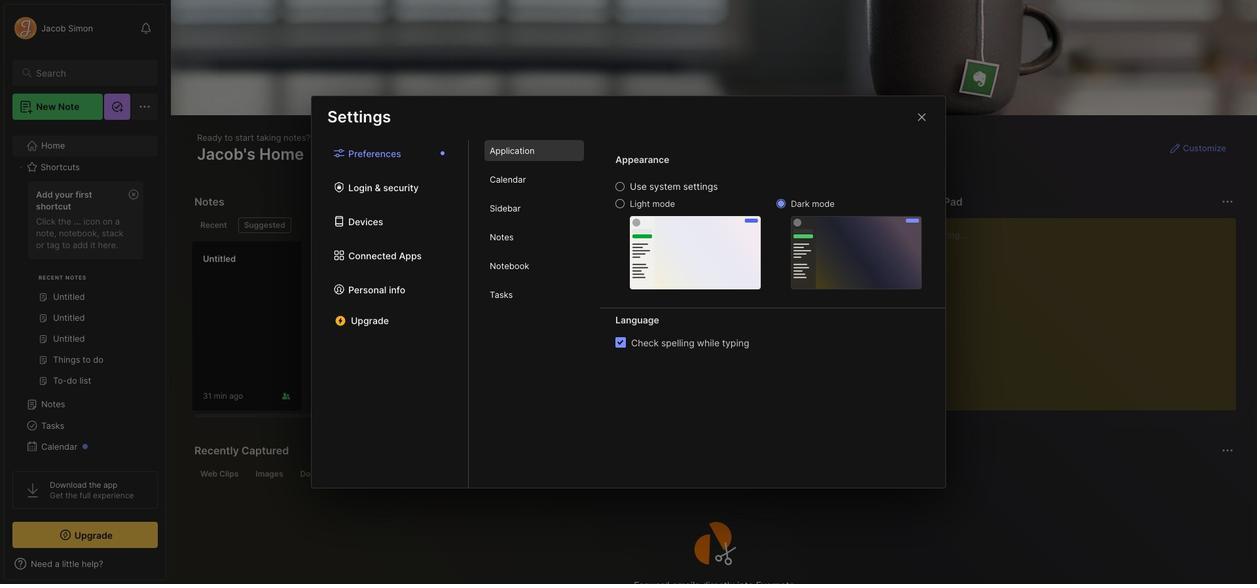 Task type: locate. For each thing, give the bounding box(es) containing it.
None radio
[[616, 182, 625, 192]]

tree
[[5, 128, 166, 557]]

None search field
[[36, 65, 146, 81]]

tab
[[485, 140, 584, 161], [485, 169, 584, 190], [485, 198, 584, 219], [195, 217, 233, 233], [238, 217, 291, 233], [485, 227, 584, 248], [485, 256, 584, 277], [485, 285, 584, 306], [195, 466, 245, 482], [250, 466, 289, 482], [294, 466, 350, 482], [394, 466, 431, 482]]

group inside main element
[[12, 178, 150, 400]]

tab list
[[312, 140, 469, 488], [469, 140, 600, 488], [195, 217, 878, 233], [195, 466, 1232, 482]]

None radio
[[616, 199, 625, 209], [777, 199, 786, 209], [616, 199, 625, 209], [777, 199, 786, 209]]

tree inside main element
[[5, 128, 166, 557]]

Search text field
[[36, 67, 146, 79]]

None checkbox
[[616, 338, 626, 348]]

option group
[[616, 181, 922, 290]]

group
[[12, 178, 150, 400]]

row group
[[192, 241, 1017, 419]]

Start writing… text field
[[910, 218, 1236, 400]]



Task type: vqa. For each thing, say whether or not it's contained in the screenshot.
and to the top
no



Task type: describe. For each thing, give the bounding box(es) containing it.
main element
[[0, 0, 170, 584]]

close image
[[914, 109, 930, 125]]

none search field inside main element
[[36, 65, 146, 81]]



